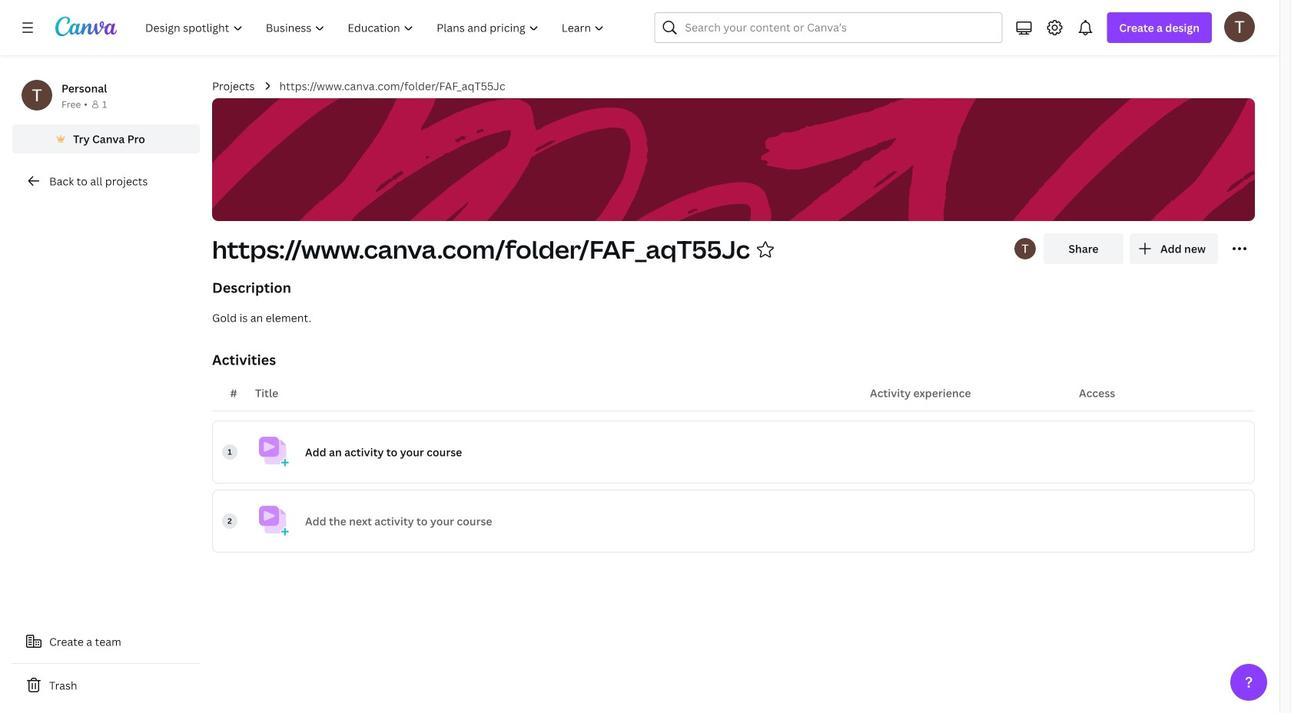 Task type: vqa. For each thing, say whether or not it's contained in the screenshot.
Create to the bottom
no



Task type: describe. For each thing, give the bounding box(es) containing it.
Search search field
[[685, 13, 972, 42]]

1 row from the top
[[212, 421, 1255, 484]]

top level navigation element
[[135, 12, 617, 43]]

2 row from the top
[[212, 490, 1255, 553]]

terry turtle image
[[1224, 11, 1255, 42]]



Task type: locate. For each thing, give the bounding box(es) containing it.
None search field
[[654, 12, 1002, 43]]

0 vertical spatial row
[[212, 421, 1255, 484]]

row
[[212, 421, 1255, 484], [212, 490, 1255, 553]]

1 vertical spatial row
[[212, 490, 1255, 553]]



